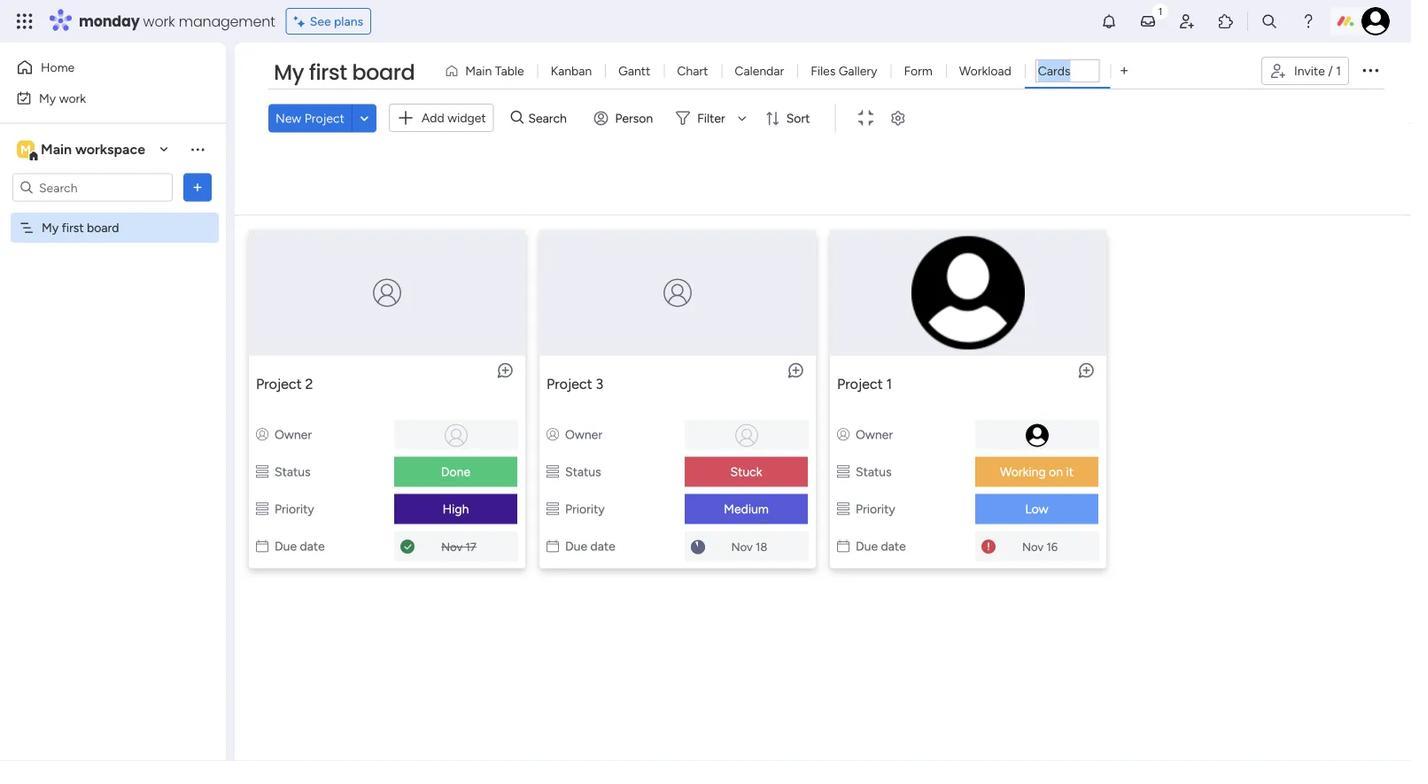 Task type: vqa. For each thing, say whether or not it's contained in the screenshot.
the leftmost dapulse person column image
yes



Task type: locate. For each thing, give the bounding box(es) containing it.
dapulse person column image
[[837, 427, 850, 442]]

new project
[[276, 111, 345, 126]]

0 horizontal spatial owner
[[275, 427, 312, 442]]

nov for project 3
[[732, 540, 753, 554]]

date for 3
[[591, 539, 616, 554]]

work for my
[[59, 90, 86, 105]]

form
[[904, 63, 933, 78]]

1 horizontal spatial due
[[565, 539, 588, 554]]

card cover image image for project 3
[[664, 279, 692, 307]]

0 horizontal spatial due
[[275, 539, 297, 554]]

2 horizontal spatial priority
[[856, 502, 896, 517]]

2 horizontal spatial nov
[[1023, 540, 1044, 554]]

dapulse person column image for project 2
[[256, 427, 269, 442]]

1 v2 calendar view small outline image from the left
[[256, 539, 269, 554]]

due date
[[275, 539, 325, 554], [565, 539, 616, 554], [856, 539, 906, 554]]

3 nov from the left
[[1023, 540, 1044, 554]]

due date for 1
[[856, 539, 906, 554]]

project left 2
[[256, 376, 302, 393]]

v2 status outline image for project 3
[[547, 502, 559, 517]]

0 horizontal spatial nov
[[441, 540, 463, 554]]

dapulse person column image down project 3
[[547, 427, 559, 442]]

0 horizontal spatial work
[[59, 90, 86, 105]]

1 vertical spatial board
[[87, 220, 119, 235]]

status for 1
[[856, 464, 892, 479]]

working
[[1000, 464, 1046, 479]]

workload button
[[946, 57, 1025, 85]]

status down project 3
[[565, 464, 601, 479]]

working on it
[[1000, 464, 1074, 479]]

first
[[309, 58, 347, 87], [62, 220, 84, 235]]

done
[[441, 464, 471, 479]]

3 priority from the left
[[856, 502, 896, 517]]

0 horizontal spatial board
[[87, 220, 119, 235]]

0 horizontal spatial date
[[300, 539, 325, 554]]

nov for project 1
[[1023, 540, 1044, 554]]

1 horizontal spatial due date
[[565, 539, 616, 554]]

options image
[[1360, 59, 1381, 80]]

nov left 17
[[441, 540, 463, 554]]

option
[[0, 212, 226, 215]]

angle down image
[[360, 111, 369, 125]]

workspace image
[[17, 140, 35, 159]]

board up angle down icon at the left
[[352, 58, 415, 87]]

1 owner from the left
[[275, 427, 312, 442]]

v2 status outline image for project 2
[[256, 502, 269, 517]]

3 due date from the left
[[856, 539, 906, 554]]

1 horizontal spatial status
[[565, 464, 601, 479]]

1 vertical spatial work
[[59, 90, 86, 105]]

2 horizontal spatial due
[[856, 539, 878, 554]]

owner for 3
[[565, 427, 603, 442]]

0 vertical spatial board
[[352, 58, 415, 87]]

first up new project 'button'
[[309, 58, 347, 87]]

2 priority from the left
[[565, 502, 605, 517]]

2 due date from the left
[[565, 539, 616, 554]]

options image
[[189, 179, 206, 196]]

1 horizontal spatial 1
[[1336, 63, 1342, 78]]

None field
[[1036, 59, 1100, 82]]

table
[[495, 63, 524, 78]]

1 horizontal spatial nov
[[732, 540, 753, 554]]

0 vertical spatial main
[[465, 63, 492, 78]]

2 nov from the left
[[732, 540, 753, 554]]

1 horizontal spatial date
[[591, 539, 616, 554]]

main workspace
[[41, 141, 145, 158]]

2 v2 calendar view small outline image from the left
[[837, 539, 850, 554]]

project right new
[[305, 111, 345, 126]]

status down the project 1
[[856, 464, 892, 479]]

main for main table
[[465, 63, 492, 78]]

my up new
[[274, 58, 304, 87]]

0 vertical spatial my first board
[[274, 58, 415, 87]]

dapulse person column image
[[256, 427, 269, 442], [547, 427, 559, 442]]

v2 overdue deadline image
[[982, 539, 996, 556]]

status
[[275, 464, 311, 479], [565, 464, 601, 479], [856, 464, 892, 479]]

owner down project 2
[[275, 427, 312, 442]]

2 horizontal spatial status
[[856, 464, 892, 479]]

1 status from the left
[[275, 464, 311, 479]]

2 owner from the left
[[565, 427, 603, 442]]

project up dapulse person column icon
[[837, 376, 883, 393]]

1 nov from the left
[[441, 540, 463, 554]]

0 horizontal spatial card cover image image
[[373, 279, 401, 307]]

0 vertical spatial first
[[309, 58, 347, 87]]

work right monday
[[143, 11, 175, 31]]

0 horizontal spatial due date
[[275, 539, 325, 554]]

18
[[756, 540, 768, 554]]

priority for 3
[[565, 502, 605, 517]]

17
[[466, 540, 477, 554]]

due
[[275, 539, 297, 554], [565, 539, 588, 554], [856, 539, 878, 554]]

3 date from the left
[[881, 539, 906, 554]]

home button
[[11, 53, 191, 82]]

card cover image image
[[373, 279, 401, 307], [664, 279, 692, 307]]

2 horizontal spatial due date
[[856, 539, 906, 554]]

v2 status outline image for project 1
[[837, 502, 850, 517]]

it
[[1066, 464, 1074, 479]]

monday
[[79, 11, 140, 31]]

0 horizontal spatial main
[[41, 141, 72, 158]]

date
[[300, 539, 325, 554], [591, 539, 616, 554], [881, 539, 906, 554]]

v2 calendar view small outline image right 18
[[837, 539, 850, 554]]

priority for 1
[[856, 502, 896, 517]]

v2 calendar view small outline image
[[256, 539, 269, 554], [837, 539, 850, 554]]

row group
[[242, 223, 1405, 583]]

low
[[1026, 502, 1049, 517]]

due date for 2
[[275, 539, 325, 554]]

3 owner from the left
[[856, 427, 893, 442]]

v2 calendar view small outline image for project 1
[[837, 539, 850, 554]]

1 vertical spatial my
[[39, 90, 56, 105]]

1 horizontal spatial first
[[309, 58, 347, 87]]

1 inside button
[[1336, 63, 1342, 78]]

1 horizontal spatial dapulse person column image
[[547, 427, 559, 442]]

1 horizontal spatial v2 calendar view small outline image
[[837, 539, 850, 554]]

2 vertical spatial my
[[42, 220, 59, 235]]

owner right dapulse person column icon
[[856, 427, 893, 442]]

files gallery
[[811, 63, 878, 78]]

my first board up angle down icon at the left
[[274, 58, 415, 87]]

filter
[[698, 111, 725, 126]]

2 horizontal spatial owner
[[856, 427, 893, 442]]

first inside list box
[[62, 220, 84, 235]]

nov 17
[[441, 540, 477, 554]]

main inside button
[[465, 63, 492, 78]]

priority for 2
[[275, 502, 314, 517]]

calendar button
[[722, 57, 798, 85]]

status right v2 status outline image at the left of page
[[275, 464, 311, 479]]

1 vertical spatial first
[[62, 220, 84, 235]]

2 status from the left
[[565, 464, 601, 479]]

sort button
[[758, 104, 821, 132]]

Search in workspace field
[[37, 177, 148, 198]]

1 horizontal spatial work
[[143, 11, 175, 31]]

my work button
[[11, 84, 191, 112]]

workload
[[959, 63, 1012, 78]]

/
[[1329, 63, 1333, 78]]

0 horizontal spatial priority
[[275, 502, 314, 517]]

new
[[276, 111, 302, 126]]

main right workspace image
[[41, 141, 72, 158]]

priority
[[275, 502, 314, 517], [565, 502, 605, 517], [856, 502, 896, 517]]

3 due from the left
[[856, 539, 878, 554]]

1 card cover image image from the left
[[373, 279, 401, 307]]

3 status from the left
[[856, 464, 892, 479]]

dapulse person column image up v2 status outline image at the left of page
[[256, 427, 269, 442]]

nov 18
[[732, 540, 768, 554]]

2 due from the left
[[565, 539, 588, 554]]

work inside my work "button"
[[59, 90, 86, 105]]

1 horizontal spatial card cover image image
[[664, 279, 692, 307]]

invite
[[1295, 63, 1326, 78]]

1 vertical spatial my first board
[[42, 220, 119, 235]]

board
[[352, 58, 415, 87], [87, 220, 119, 235]]

nov left 18
[[732, 540, 753, 554]]

main left "table"
[[465, 63, 492, 78]]

0 horizontal spatial v2 calendar view small outline image
[[256, 539, 269, 554]]

Search field
[[524, 106, 577, 130]]

gallery
[[839, 63, 878, 78]]

1 horizontal spatial my first board
[[274, 58, 415, 87]]

1 due from the left
[[275, 539, 297, 554]]

home
[[41, 60, 75, 75]]

see
[[310, 14, 331, 29]]

v2 calendar view small outline image down v2 status outline image at the left of page
[[256, 539, 269, 554]]

0 horizontal spatial my first board
[[42, 220, 119, 235]]

0 horizontal spatial status
[[275, 464, 311, 479]]

v2 status outline image
[[547, 464, 559, 479], [837, 464, 850, 479], [256, 502, 269, 517], [547, 502, 559, 517], [837, 502, 850, 517]]

1 horizontal spatial main
[[465, 63, 492, 78]]

owner down project 3
[[565, 427, 603, 442]]

main inside workspace selection element
[[41, 141, 72, 158]]

1 dapulse person column image from the left
[[256, 427, 269, 442]]

2 card cover image image from the left
[[664, 279, 692, 307]]

chart button
[[664, 57, 722, 85]]

my first board
[[274, 58, 415, 87], [42, 220, 119, 235]]

1
[[1336, 63, 1342, 78], [887, 376, 892, 393]]

work down home
[[59, 90, 86, 105]]

1 horizontal spatial board
[[352, 58, 415, 87]]

main
[[465, 63, 492, 78], [41, 141, 72, 158]]

search everything image
[[1261, 12, 1279, 30]]

first down search in workspace field
[[62, 220, 84, 235]]

status for 3
[[565, 464, 601, 479]]

1 horizontal spatial priority
[[565, 502, 605, 517]]

my first board down search in workspace field
[[42, 220, 119, 235]]

project left 3
[[547, 376, 592, 393]]

owner
[[275, 427, 312, 442], [565, 427, 603, 442], [856, 427, 893, 442]]

board down search in workspace field
[[87, 220, 119, 235]]

2 dapulse person column image from the left
[[547, 427, 559, 442]]

work
[[143, 11, 175, 31], [59, 90, 86, 105]]

0 vertical spatial my
[[274, 58, 304, 87]]

0 horizontal spatial dapulse person column image
[[256, 427, 269, 442]]

my inside list box
[[42, 220, 59, 235]]

0 vertical spatial work
[[143, 11, 175, 31]]

1 due date from the left
[[275, 539, 325, 554]]

nov
[[441, 540, 463, 554], [732, 540, 753, 554], [1023, 540, 1044, 554]]

0 horizontal spatial 1
[[887, 376, 892, 393]]

1 priority from the left
[[275, 502, 314, 517]]

nov left 16
[[1023, 540, 1044, 554]]

2 horizontal spatial date
[[881, 539, 906, 554]]

widget
[[448, 110, 486, 125]]

0 vertical spatial 1
[[1336, 63, 1342, 78]]

1 date from the left
[[300, 539, 325, 554]]

chart
[[677, 63, 708, 78]]

project
[[305, 111, 345, 126], [256, 376, 302, 393], [547, 376, 592, 393], [837, 376, 883, 393]]

sort
[[787, 111, 810, 126]]

2 date from the left
[[591, 539, 616, 554]]

my down home
[[39, 90, 56, 105]]

1 image
[[1153, 1, 1169, 21]]

see plans
[[310, 14, 363, 29]]

0 horizontal spatial first
[[62, 220, 84, 235]]

files gallery button
[[798, 57, 891, 85]]

my down search in workspace field
[[42, 220, 59, 235]]

1 horizontal spatial owner
[[565, 427, 603, 442]]

1 vertical spatial main
[[41, 141, 72, 158]]

my
[[274, 58, 304, 87], [39, 90, 56, 105], [42, 220, 59, 235]]



Task type: describe. For each thing, give the bounding box(es) containing it.
due for 3
[[565, 539, 588, 554]]

row group containing project 2
[[242, 223, 1405, 583]]

my first board inside field
[[274, 58, 415, 87]]

invite / 1
[[1295, 63, 1342, 78]]

invite members image
[[1179, 12, 1196, 30]]

select product image
[[16, 12, 34, 30]]

form button
[[891, 57, 946, 85]]

add view image
[[1121, 64, 1128, 77]]

nov for project 2
[[441, 540, 463, 554]]

help image
[[1300, 12, 1318, 30]]

1 vertical spatial 1
[[887, 376, 892, 393]]

filter button
[[669, 104, 753, 132]]

owner for 1
[[856, 427, 893, 442]]

project inside 'button'
[[305, 111, 345, 126]]

calendar
[[735, 63, 784, 78]]

date for 1
[[881, 539, 906, 554]]

v2 search image
[[511, 108, 524, 128]]

due for 2
[[275, 539, 297, 554]]

person button
[[587, 104, 664, 132]]

add widget
[[422, 110, 486, 125]]

kanban button
[[538, 57, 605, 85]]

add
[[422, 110, 445, 125]]

v2 status outline image
[[256, 464, 269, 479]]

project 2
[[256, 376, 313, 393]]

my first board inside list box
[[42, 220, 119, 235]]

workspace selection element
[[17, 139, 148, 162]]

john smith image
[[1362, 7, 1390, 35]]

gantt
[[619, 63, 651, 78]]

person
[[615, 111, 653, 126]]

3
[[596, 376, 604, 393]]

notifications image
[[1101, 12, 1118, 30]]

main for main workspace
[[41, 141, 72, 158]]

main table button
[[438, 57, 538, 85]]

my first board list box
[[0, 209, 226, 482]]

on
[[1049, 464, 1063, 479]]

invite / 1 button
[[1262, 57, 1350, 85]]

m
[[20, 142, 31, 157]]

management
[[179, 11, 275, 31]]

nov 16
[[1023, 540, 1058, 554]]

my inside field
[[274, 58, 304, 87]]

owner for 2
[[275, 427, 312, 442]]

My first board field
[[269, 58, 419, 88]]

monday work management
[[79, 11, 275, 31]]

2
[[305, 376, 313, 393]]

plans
[[334, 14, 363, 29]]

workspace options image
[[189, 140, 206, 158]]

gantt button
[[605, 57, 664, 85]]

dapulse person column image for project 3
[[547, 427, 559, 442]]

main table
[[465, 63, 524, 78]]

card cover image image for project 2
[[373, 279, 401, 307]]

16
[[1047, 540, 1058, 554]]

my work
[[39, 90, 86, 105]]

v2 calendar view small outline image for project 2
[[256, 539, 269, 554]]

date for 2
[[300, 539, 325, 554]]

high
[[443, 502, 469, 517]]

v2 calendar view small outline image
[[547, 539, 559, 554]]

first inside field
[[309, 58, 347, 87]]

board inside field
[[352, 58, 415, 87]]

my inside "button"
[[39, 90, 56, 105]]

workspace
[[75, 141, 145, 158]]

stuck
[[731, 464, 763, 479]]

project for project 2
[[256, 376, 302, 393]]

arrow down image
[[732, 107, 753, 129]]

apps image
[[1218, 12, 1235, 30]]

see plans button
[[286, 8, 371, 35]]

board inside list box
[[87, 220, 119, 235]]

project for project 1
[[837, 376, 883, 393]]

medium
[[724, 502, 769, 517]]

due for 1
[[856, 539, 878, 554]]

kanban
[[551, 63, 592, 78]]

work for monday
[[143, 11, 175, 31]]

project 1
[[837, 376, 892, 393]]

files
[[811, 63, 836, 78]]

add widget button
[[389, 104, 494, 132]]

due date for 3
[[565, 539, 616, 554]]

project for project 3
[[547, 376, 592, 393]]

new project button
[[269, 104, 352, 132]]

project 3
[[547, 376, 604, 393]]

v2 done deadline image
[[401, 539, 415, 556]]

inbox image
[[1140, 12, 1157, 30]]

status for 2
[[275, 464, 311, 479]]



